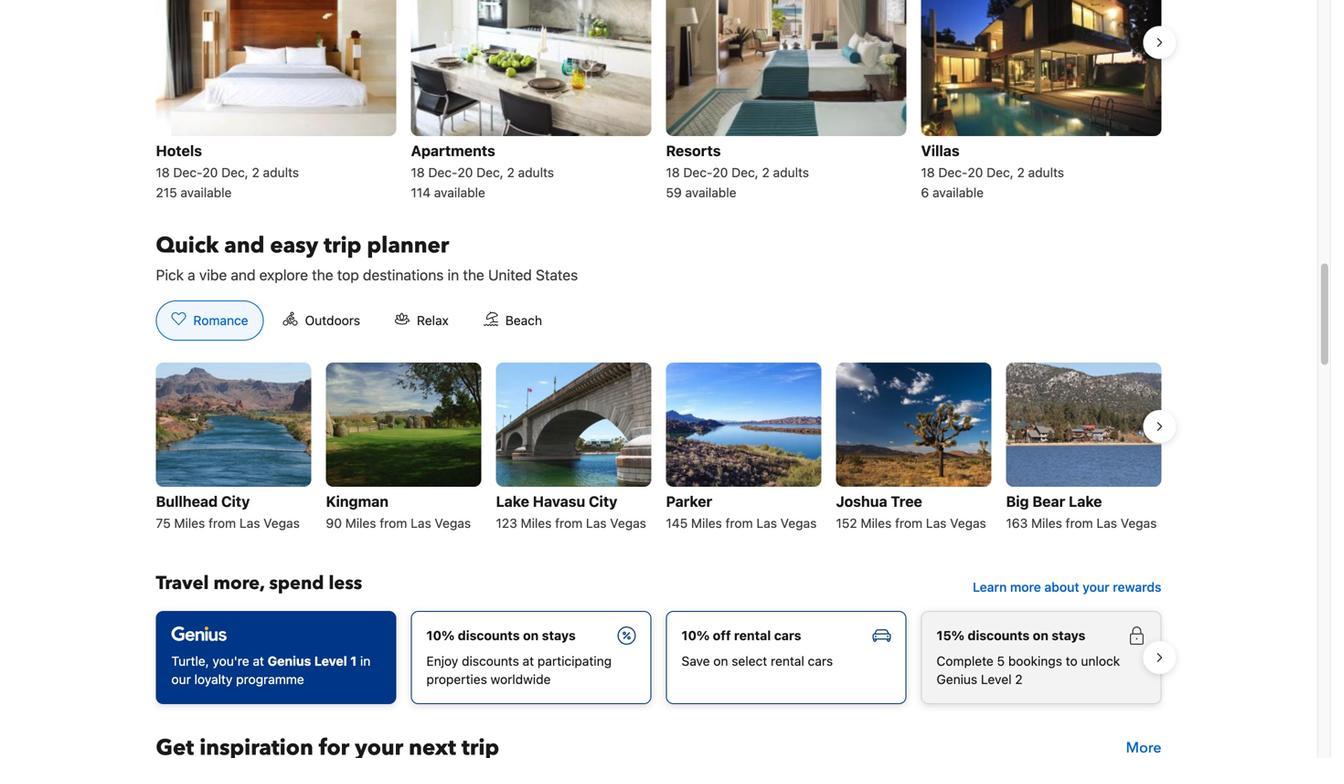 Task type: vqa. For each thing, say whether or not it's contained in the screenshot.


Task type: describe. For each thing, give the bounding box(es) containing it.
10% for 10% off rental cars
[[682, 629, 710, 644]]

explore
[[259, 266, 308, 284]]

tree
[[891, 493, 922, 511]]

save on select rental cars
[[682, 654, 833, 669]]

bookings
[[1008, 654, 1062, 669]]

city inside the bullhead city 75 miles from las vegas
[[221, 493, 250, 511]]

0 vertical spatial and
[[224, 231, 265, 261]]

dec- for villas
[[939, 165, 968, 180]]

about
[[1045, 580, 1079, 595]]

select
[[732, 654, 767, 669]]

less
[[329, 571, 362, 597]]

adults for villas
[[1028, 165, 1064, 180]]

vegas inside joshua tree 152 miles from las vegas
[[950, 516, 986, 531]]

20 for apartments
[[458, 165, 473, 180]]

1 vertical spatial and
[[231, 266, 256, 284]]

vegas inside the bullhead city 75 miles from las vegas
[[264, 516, 300, 531]]

75
[[156, 516, 171, 531]]

enjoy
[[427, 654, 458, 669]]

miles inside joshua tree 152 miles from las vegas
[[861, 516, 892, 531]]

2 for resorts
[[762, 165, 770, 180]]

18 for apartments
[[411, 165, 425, 180]]

adults for hotels
[[263, 165, 299, 180]]

our
[[171, 672, 191, 687]]

a
[[188, 266, 195, 284]]

1
[[350, 654, 357, 669]]

vegas inside lake havasu city 123 miles from las vegas
[[610, 516, 646, 531]]

available for resorts
[[685, 185, 737, 200]]

miles inside the bullhead city 75 miles from las vegas
[[174, 516, 205, 531]]

dec, for villas
[[987, 165, 1014, 180]]

hotels
[[156, 142, 202, 159]]

more
[[1010, 580, 1041, 595]]

miles inside lake havasu city 123 miles from las vegas
[[521, 516, 552, 531]]

parker
[[666, 493, 712, 511]]

off
[[713, 629, 731, 644]]

big bear lake 163 miles from las vegas
[[1006, 493, 1157, 531]]

bear
[[1033, 493, 1065, 511]]

parker 145 miles from las vegas
[[666, 493, 817, 531]]

6
[[921, 185, 929, 200]]

152
[[836, 516, 857, 531]]

big
[[1006, 493, 1029, 511]]

lake inside big bear lake 163 miles from las vegas
[[1069, 493, 1102, 511]]

properties
[[427, 672, 487, 687]]

lake havasu city 123 miles from las vegas
[[496, 493, 646, 531]]

rewards
[[1113, 580, 1162, 595]]

easy
[[270, 231, 318, 261]]

15%
[[937, 629, 965, 644]]

dec- for resorts
[[683, 165, 713, 180]]

trip
[[324, 231, 362, 261]]

stays for 10% discounts on stays
[[542, 629, 576, 644]]

from inside parker 145 miles from las vegas
[[726, 516, 753, 531]]

romance button
[[156, 301, 264, 341]]

available for hotels
[[181, 185, 232, 200]]

in our loyalty programme
[[171, 654, 371, 687]]

215
[[156, 185, 177, 200]]

on for at
[[523, 629, 539, 644]]

2 the from the left
[[463, 266, 484, 284]]

joshua tree 152 miles from las vegas
[[836, 493, 986, 531]]

discounts for discounts
[[458, 629, 520, 644]]

20 for villas
[[968, 165, 983, 180]]

from inside joshua tree 152 miles from las vegas
[[895, 516, 923, 531]]

from inside kingman 90 miles from las vegas
[[380, 516, 407, 531]]

top
[[337, 266, 359, 284]]

stays for 15% discounts on stays
[[1052, 629, 1086, 644]]

las inside joshua tree 152 miles from las vegas
[[926, 516, 947, 531]]

vibe
[[199, 266, 227, 284]]

10% discounts on stays
[[427, 629, 576, 644]]

from inside lake havasu city 123 miles from las vegas
[[555, 516, 583, 531]]

145
[[666, 516, 688, 531]]

2 inside complete 5 bookings to unlock genius level 2
[[1015, 672, 1023, 687]]

at for discounts
[[523, 654, 534, 669]]

travel more, spend less
[[156, 571, 362, 597]]

2 for hotels
[[252, 165, 260, 180]]

available for apartments
[[434, 185, 485, 200]]

hotels 18 dec-20 dec, 2 adults 215 available
[[156, 142, 299, 200]]

apartments
[[411, 142, 495, 159]]

learn more about your rewards link
[[966, 571, 1169, 604]]

123
[[496, 516, 517, 531]]

0 vertical spatial cars
[[774, 629, 801, 644]]

2 for apartments
[[507, 165, 515, 180]]

planner
[[367, 231, 449, 261]]

resorts 18 dec-20 dec, 2 adults 59 available
[[666, 142, 809, 200]]

destinations
[[363, 266, 444, 284]]

outdoors
[[305, 313, 360, 328]]

163
[[1006, 516, 1028, 531]]

10% off rental cars
[[682, 629, 801, 644]]

relax
[[417, 313, 449, 328]]

dec- for hotels
[[173, 165, 202, 180]]

romance
[[193, 313, 248, 328]]

more
[[1126, 739, 1162, 759]]

at for you're
[[253, 654, 264, 669]]

more link
[[1126, 734, 1162, 759]]

kingman
[[326, 493, 389, 511]]

10% for 10% discounts on stays
[[427, 629, 455, 644]]

miles inside big bear lake 163 miles from las vegas
[[1031, 516, 1062, 531]]

discounts inside enjoy discounts at participating properties worldwide
[[462, 654, 519, 669]]

quick and easy trip planner pick a vibe and explore the top destinations in the united states
[[156, 231, 578, 284]]

vegas inside parker 145 miles from las vegas
[[781, 516, 817, 531]]

enjoy discounts at participating properties worldwide
[[427, 654, 612, 687]]

vegas inside kingman 90 miles from las vegas
[[435, 516, 471, 531]]

miles inside kingman 90 miles from las vegas
[[345, 516, 376, 531]]

2 for villas
[[1017, 165, 1025, 180]]

apartments 18 dec-20 dec, 2 adults 114 available
[[411, 142, 554, 200]]

from inside the bullhead city 75 miles from las vegas
[[209, 516, 236, 531]]

0 vertical spatial genius
[[268, 654, 311, 669]]

genius inside complete 5 bookings to unlock genius level 2
[[937, 672, 978, 687]]

from inside big bear lake 163 miles from las vegas
[[1066, 516, 1093, 531]]

programme
[[236, 672, 304, 687]]

region containing hotels
[[141, 0, 1176, 209]]

villas 18 dec-20 dec, 2 adults 6 available
[[921, 142, 1064, 200]]



Task type: locate. For each thing, give the bounding box(es) containing it.
1 las from the left
[[239, 516, 260, 531]]

las up your at the bottom of the page
[[1097, 516, 1117, 531]]

to
[[1066, 654, 1078, 669]]

lake right bear
[[1069, 493, 1102, 511]]

1 vertical spatial cars
[[808, 654, 833, 669]]

the
[[312, 266, 333, 284], [463, 266, 484, 284]]

beach
[[505, 313, 542, 328]]

3 20 from the left
[[713, 165, 728, 180]]

2 at from the left
[[523, 654, 534, 669]]

2 dec- from the left
[[428, 165, 458, 180]]

available inside villas 18 dec-20 dec, 2 adults 6 available
[[933, 185, 984, 200]]

18 for villas
[[921, 165, 935, 180]]

region containing bullhead city
[[141, 356, 1176, 542]]

discounts down 10% discounts on stays
[[462, 654, 519, 669]]

0 horizontal spatial stays
[[542, 629, 576, 644]]

4 adults from the left
[[1028, 165, 1064, 180]]

havasu
[[533, 493, 585, 511]]

1 vertical spatial genius
[[937, 672, 978, 687]]

2 stays from the left
[[1052, 629, 1086, 644]]

18 inside villas 18 dec-20 dec, 2 adults 6 available
[[921, 165, 935, 180]]

dec-
[[173, 165, 202, 180], [428, 165, 458, 180], [683, 165, 713, 180], [939, 165, 968, 180]]

available
[[181, 185, 232, 200], [434, 185, 485, 200], [685, 185, 737, 200], [933, 185, 984, 200]]

4 miles from the left
[[691, 516, 722, 531]]

1 10% from the left
[[427, 629, 455, 644]]

level
[[314, 654, 347, 669], [981, 672, 1012, 687]]

participating
[[538, 654, 612, 669]]

4 available from the left
[[933, 185, 984, 200]]

18 inside apartments 18 dec-20 dec, 2 adults 114 available
[[411, 165, 425, 180]]

adults inside villas 18 dec-20 dec, 2 adults 6 available
[[1028, 165, 1064, 180]]

at
[[253, 654, 264, 669], [523, 654, 534, 669]]

2 region from the top
[[141, 356, 1176, 542]]

3 from from the left
[[555, 516, 583, 531]]

las inside big bear lake 163 miles from las vegas
[[1097, 516, 1117, 531]]

miles down bear
[[1031, 516, 1062, 531]]

city inside lake havasu city 123 miles from las vegas
[[589, 493, 618, 511]]

and
[[224, 231, 265, 261], [231, 266, 256, 284]]

dec- inside 'hotels 18 dec-20 dec, 2 adults 215 available'
[[173, 165, 202, 180]]

rental
[[734, 629, 771, 644], [771, 654, 804, 669]]

from down bullhead
[[209, 516, 236, 531]]

quick
[[156, 231, 219, 261]]

10% up enjoy in the bottom left of the page
[[427, 629, 455, 644]]

unlock
[[1081, 654, 1120, 669]]

on up bookings
[[1033, 629, 1049, 644]]

2 inside 'hotels 18 dec-20 dec, 2 adults 215 available'
[[252, 165, 260, 180]]

worldwide
[[491, 672, 551, 687]]

1 dec, from the left
[[221, 165, 248, 180]]

lake up 123
[[496, 493, 529, 511]]

dec- for apartments
[[428, 165, 458, 180]]

las
[[239, 516, 260, 531], [411, 516, 431, 531], [586, 516, 607, 531], [757, 516, 777, 531], [926, 516, 947, 531], [1097, 516, 1117, 531]]

3 vegas from the left
[[610, 516, 646, 531]]

dec- down the villas
[[939, 165, 968, 180]]

from down tree
[[895, 516, 923, 531]]

travel
[[156, 571, 209, 597]]

20 inside apartments 18 dec-20 dec, 2 adults 114 available
[[458, 165, 473, 180]]

114
[[411, 185, 431, 200]]

in right 1
[[360, 654, 371, 669]]

1 the from the left
[[312, 266, 333, 284]]

learn
[[973, 580, 1007, 595]]

1 horizontal spatial cars
[[808, 654, 833, 669]]

dec- down resorts
[[683, 165, 713, 180]]

available right 215 at the left top
[[181, 185, 232, 200]]

10% up save on the bottom
[[682, 629, 710, 644]]

1 horizontal spatial genius
[[937, 672, 978, 687]]

2 10% from the left
[[682, 629, 710, 644]]

1 from from the left
[[209, 516, 236, 531]]

1 horizontal spatial city
[[589, 493, 618, 511]]

2 from from the left
[[380, 516, 407, 531]]

1 adults from the left
[[263, 165, 299, 180]]

4 vegas from the left
[[781, 516, 817, 531]]

1 region from the top
[[141, 0, 1176, 209]]

3 miles from the left
[[521, 516, 552, 531]]

miles inside parker 145 miles from las vegas
[[691, 516, 722, 531]]

dec- down hotels
[[173, 165, 202, 180]]

5 miles from the left
[[861, 516, 892, 531]]

2 dec, from the left
[[477, 165, 504, 180]]

loyalty
[[194, 672, 233, 687]]

in inside in our loyalty programme
[[360, 654, 371, 669]]

discounts up 5
[[968, 629, 1030, 644]]

1 horizontal spatial stays
[[1052, 629, 1086, 644]]

1 at from the left
[[253, 654, 264, 669]]

las inside lake havasu city 123 miles from las vegas
[[586, 516, 607, 531]]

you're
[[213, 654, 249, 669]]

adults for apartments
[[518, 165, 554, 180]]

from down kingman
[[380, 516, 407, 531]]

genius down complete
[[937, 672, 978, 687]]

1 vertical spatial in
[[360, 654, 371, 669]]

5
[[997, 654, 1005, 669]]

dec- down apartments
[[428, 165, 458, 180]]

miles down joshua
[[861, 516, 892, 531]]

at up programme on the bottom left of page
[[253, 654, 264, 669]]

3 las from the left
[[586, 516, 607, 531]]

level left 1
[[314, 654, 347, 669]]

2 inside villas 18 dec-20 dec, 2 adults 6 available
[[1017, 165, 1025, 180]]

from
[[209, 516, 236, 531], [380, 516, 407, 531], [555, 516, 583, 531], [726, 516, 753, 531], [895, 516, 923, 531], [1066, 516, 1093, 531]]

1 available from the left
[[181, 185, 232, 200]]

united
[[488, 266, 532, 284]]

resorts
[[666, 142, 721, 159]]

las left 152 at right bottom
[[757, 516, 777, 531]]

las left 163
[[926, 516, 947, 531]]

on for bookings
[[1033, 629, 1049, 644]]

at inside enjoy discounts at participating properties worldwide
[[523, 654, 534, 669]]

2 horizontal spatial on
[[1033, 629, 1049, 644]]

18 up 215 at the left top
[[156, 165, 170, 180]]

0 horizontal spatial genius
[[268, 654, 311, 669]]

miles down bullhead
[[174, 516, 205, 531]]

turtle, you're at genius level 1
[[171, 654, 357, 669]]

available right 114 at the left of the page
[[434, 185, 485, 200]]

available inside apartments 18 dec-20 dec, 2 adults 114 available
[[434, 185, 485, 200]]

tab list
[[141, 301, 572, 342]]

adults inside 'hotels 18 dec-20 dec, 2 adults 215 available'
[[263, 165, 299, 180]]

adults
[[263, 165, 299, 180], [518, 165, 554, 180], [773, 165, 809, 180], [1028, 165, 1064, 180]]

adults for resorts
[[773, 165, 809, 180]]

tab list containing romance
[[141, 301, 572, 342]]

lake
[[496, 493, 529, 511], [1069, 493, 1102, 511]]

6 miles from the left
[[1031, 516, 1062, 531]]

from right 145
[[726, 516, 753, 531]]

level down 5
[[981, 672, 1012, 687]]

pick
[[156, 266, 184, 284]]

0 horizontal spatial the
[[312, 266, 333, 284]]

las inside the bullhead city 75 miles from las vegas
[[239, 516, 260, 531]]

states
[[536, 266, 578, 284]]

city
[[221, 493, 250, 511], [589, 493, 618, 511]]

cars right select
[[808, 654, 833, 669]]

vegas left 163
[[950, 516, 986, 531]]

discounts
[[458, 629, 520, 644], [968, 629, 1030, 644], [462, 654, 519, 669]]

2 inside the resorts 18 dec-20 dec, 2 adults 59 available
[[762, 165, 770, 180]]

0 vertical spatial level
[[314, 654, 347, 669]]

6 las from the left
[[1097, 516, 1117, 531]]

vegas left 123
[[435, 516, 471, 531]]

vegas inside big bear lake 163 miles from las vegas
[[1121, 516, 1157, 531]]

from down havasu
[[555, 516, 583, 531]]

1 horizontal spatial the
[[463, 266, 484, 284]]

1 horizontal spatial in
[[448, 266, 459, 284]]

region containing 10% discounts on stays
[[141, 604, 1176, 712]]

in up relax
[[448, 266, 459, 284]]

18 up 6
[[921, 165, 935, 180]]

and up vibe
[[224, 231, 265, 261]]

1 vertical spatial region
[[141, 356, 1176, 542]]

2 20 from the left
[[458, 165, 473, 180]]

on up enjoy discounts at participating properties worldwide
[[523, 629, 539, 644]]

more,
[[213, 571, 265, 597]]

dec, inside villas 18 dec-20 dec, 2 adults 6 available
[[987, 165, 1014, 180]]

beach button
[[468, 301, 558, 341]]

dec,
[[221, 165, 248, 180], [477, 165, 504, 180], [732, 165, 759, 180], [987, 165, 1014, 180]]

dec, for resorts
[[732, 165, 759, 180]]

stays up to
[[1052, 629, 1086, 644]]

turtle,
[[171, 654, 209, 669]]

las up travel more, spend less
[[239, 516, 260, 531]]

stays
[[542, 629, 576, 644], [1052, 629, 1086, 644]]

0 horizontal spatial in
[[360, 654, 371, 669]]

0 horizontal spatial lake
[[496, 493, 529, 511]]

2 vegas from the left
[[435, 516, 471, 531]]

3 available from the left
[[685, 185, 737, 200]]

0 horizontal spatial 10%
[[427, 629, 455, 644]]

0 horizontal spatial level
[[314, 654, 347, 669]]

las left 145
[[586, 516, 607, 531]]

complete 5 bookings to unlock genius level 2
[[937, 654, 1120, 687]]

miles right 123
[[521, 516, 552, 531]]

3 region from the top
[[141, 604, 1176, 712]]

kingman 90 miles from las vegas
[[326, 493, 471, 531]]

20
[[202, 165, 218, 180], [458, 165, 473, 180], [713, 165, 728, 180], [968, 165, 983, 180]]

18 for resorts
[[666, 165, 680, 180]]

20 for hotels
[[202, 165, 218, 180]]

1 20 from the left
[[202, 165, 218, 180]]

miles down parker
[[691, 516, 722, 531]]

and right vibe
[[231, 266, 256, 284]]

20 for resorts
[[713, 165, 728, 180]]

0 horizontal spatial city
[[221, 493, 250, 511]]

dec, for hotels
[[221, 165, 248, 180]]

3 18 from the left
[[666, 165, 680, 180]]

city right havasu
[[589, 493, 618, 511]]

1 vertical spatial level
[[981, 672, 1012, 687]]

18 inside 'hotels 18 dec-20 dec, 2 adults 215 available'
[[156, 165, 170, 180]]

cars
[[774, 629, 801, 644], [808, 654, 833, 669]]

blue genius logo image
[[171, 627, 227, 642], [171, 627, 227, 642]]

0 vertical spatial region
[[141, 0, 1176, 209]]

genius
[[268, 654, 311, 669], [937, 672, 978, 687]]

4 las from the left
[[757, 516, 777, 531]]

available inside the resorts 18 dec-20 dec, 2 adults 59 available
[[685, 185, 737, 200]]

18 up 59
[[666, 165, 680, 180]]

0 horizontal spatial cars
[[774, 629, 801, 644]]

0 horizontal spatial on
[[523, 629, 539, 644]]

1 horizontal spatial on
[[714, 654, 728, 669]]

the left united
[[463, 266, 484, 284]]

6 from from the left
[[1066, 516, 1093, 531]]

las left 123
[[411, 516, 431, 531]]

18 inside the resorts 18 dec-20 dec, 2 adults 59 available
[[666, 165, 680, 180]]

1 vertical spatial rental
[[771, 654, 804, 669]]

2 adults from the left
[[518, 165, 554, 180]]

10%
[[427, 629, 455, 644], [682, 629, 710, 644]]

1 horizontal spatial at
[[523, 654, 534, 669]]

20 inside 'hotels 18 dec-20 dec, 2 adults 215 available'
[[202, 165, 218, 180]]

1 18 from the left
[[156, 165, 170, 180]]

from right 163
[[1066, 516, 1093, 531]]

available right 6
[[933, 185, 984, 200]]

0 vertical spatial rental
[[734, 629, 771, 644]]

available inside 'hotels 18 dec-20 dec, 2 adults 215 available'
[[181, 185, 232, 200]]

1 horizontal spatial lake
[[1069, 493, 1102, 511]]

vegas left the 90
[[264, 516, 300, 531]]

villas
[[921, 142, 960, 159]]

on
[[523, 629, 539, 644], [1033, 629, 1049, 644], [714, 654, 728, 669]]

18 for hotels
[[156, 165, 170, 180]]

adults inside the resorts 18 dec-20 dec, 2 adults 59 available
[[773, 165, 809, 180]]

2 vertical spatial region
[[141, 604, 1176, 712]]

dec- inside villas 18 dec-20 dec, 2 adults 6 available
[[939, 165, 968, 180]]

dec- inside apartments 18 dec-20 dec, 2 adults 114 available
[[428, 165, 458, 180]]

1 miles from the left
[[174, 516, 205, 531]]

the left the top
[[312, 266, 333, 284]]

dec, inside apartments 18 dec-20 dec, 2 adults 114 available
[[477, 165, 504, 180]]

1 vegas from the left
[[264, 516, 300, 531]]

available for villas
[[933, 185, 984, 200]]

in inside quick and easy trip planner pick a vibe and explore the top destinations in the united states
[[448, 266, 459, 284]]

las inside kingman 90 miles from las vegas
[[411, 516, 431, 531]]

cars up save on select rental cars
[[774, 629, 801, 644]]

at up "worldwide"
[[523, 654, 534, 669]]

1 stays from the left
[[542, 629, 576, 644]]

2
[[252, 165, 260, 180], [507, 165, 515, 180], [762, 165, 770, 180], [1017, 165, 1025, 180], [1015, 672, 1023, 687]]

2 lake from the left
[[1069, 493, 1102, 511]]

3 dec, from the left
[[732, 165, 759, 180]]

dec, inside the resorts 18 dec-20 dec, 2 adults 59 available
[[732, 165, 759, 180]]

city right bullhead
[[221, 493, 250, 511]]

adults inside apartments 18 dec-20 dec, 2 adults 114 available
[[518, 165, 554, 180]]

complete
[[937, 654, 994, 669]]

outdoors button
[[268, 301, 376, 341]]

dec, inside 'hotels 18 dec-20 dec, 2 adults 215 available'
[[221, 165, 248, 180]]

your
[[1083, 580, 1110, 595]]

discounts for 5
[[968, 629, 1030, 644]]

on right save on the bottom
[[714, 654, 728, 669]]

20 inside the resorts 18 dec-20 dec, 2 adults 59 available
[[713, 165, 728, 180]]

4 20 from the left
[[968, 165, 983, 180]]

available right 59
[[685, 185, 737, 200]]

1 lake from the left
[[496, 493, 529, 511]]

18
[[156, 165, 170, 180], [411, 165, 425, 180], [666, 165, 680, 180], [921, 165, 935, 180]]

2 available from the left
[[434, 185, 485, 200]]

15% discounts on stays
[[937, 629, 1086, 644]]

2 city from the left
[[589, 493, 618, 511]]

2 miles from the left
[[345, 516, 376, 531]]

4 dec- from the left
[[939, 165, 968, 180]]

2 las from the left
[[411, 516, 431, 531]]

stays up participating
[[542, 629, 576, 644]]

lake inside lake havasu city 123 miles from las vegas
[[496, 493, 529, 511]]

3 dec- from the left
[[683, 165, 713, 180]]

18 up 114 at the left of the page
[[411, 165, 425, 180]]

dec- inside the resorts 18 dec-20 dec, 2 adults 59 available
[[683, 165, 713, 180]]

vegas left 152 at right bottom
[[781, 516, 817, 531]]

bullhead
[[156, 493, 218, 511]]

59
[[666, 185, 682, 200]]

relax button
[[379, 301, 464, 341]]

genius up programme on the bottom left of page
[[268, 654, 311, 669]]

las inside parker 145 miles from las vegas
[[757, 516, 777, 531]]

90
[[326, 516, 342, 531]]

6 vegas from the left
[[1121, 516, 1157, 531]]

learn more about your rewards
[[973, 580, 1162, 595]]

bullhead city 75 miles from las vegas
[[156, 493, 300, 531]]

vegas up rewards
[[1121, 516, 1157, 531]]

save
[[682, 654, 710, 669]]

1 city from the left
[[221, 493, 250, 511]]

level inside complete 5 bookings to unlock genius level 2
[[981, 672, 1012, 687]]

dec, for apartments
[[477, 165, 504, 180]]

4 from from the left
[[726, 516, 753, 531]]

3 adults from the left
[[773, 165, 809, 180]]

1 horizontal spatial level
[[981, 672, 1012, 687]]

5 from from the left
[[895, 516, 923, 531]]

5 vegas from the left
[[950, 516, 986, 531]]

rental up select
[[734, 629, 771, 644]]

spend
[[269, 571, 324, 597]]

2 inside apartments 18 dec-20 dec, 2 adults 114 available
[[507, 165, 515, 180]]

0 vertical spatial in
[[448, 266, 459, 284]]

joshua
[[836, 493, 887, 511]]

miles down kingman
[[345, 516, 376, 531]]

20 inside villas 18 dec-20 dec, 2 adults 6 available
[[968, 165, 983, 180]]

discounts up enjoy discounts at participating properties worldwide
[[458, 629, 520, 644]]

0 horizontal spatial at
[[253, 654, 264, 669]]

2 18 from the left
[[411, 165, 425, 180]]

5 las from the left
[[926, 516, 947, 531]]

1 dec- from the left
[[173, 165, 202, 180]]

4 dec, from the left
[[987, 165, 1014, 180]]

1 horizontal spatial 10%
[[682, 629, 710, 644]]

region
[[141, 0, 1176, 209], [141, 356, 1176, 542], [141, 604, 1176, 712]]

4 18 from the left
[[921, 165, 935, 180]]

rental right select
[[771, 654, 804, 669]]

vegas left 145
[[610, 516, 646, 531]]



